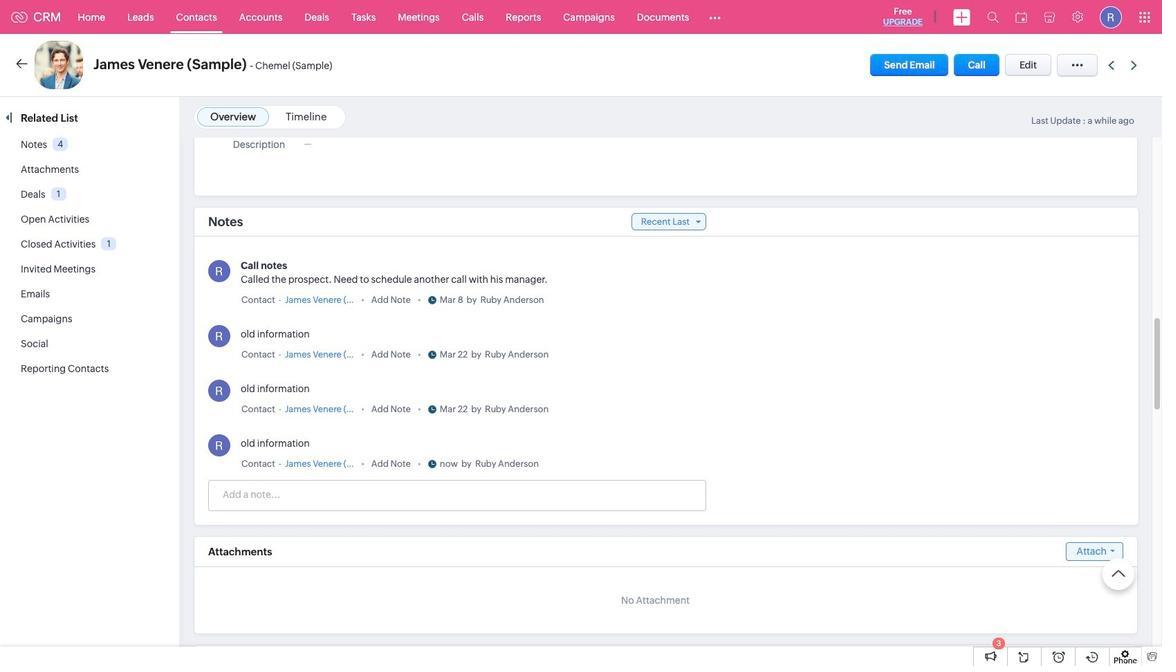 Task type: vqa. For each thing, say whether or not it's contained in the screenshot.
PROFILE image
yes



Task type: describe. For each thing, give the bounding box(es) containing it.
search image
[[988, 11, 1000, 23]]

logo image
[[11, 11, 28, 22]]

profile image
[[1101, 6, 1123, 28]]

profile element
[[1092, 0, 1131, 34]]

search element
[[979, 0, 1008, 34]]

previous record image
[[1109, 61, 1115, 70]]



Task type: locate. For each thing, give the bounding box(es) containing it.
Other Modules field
[[701, 6, 731, 28]]

calendar image
[[1016, 11, 1028, 22]]

create menu element
[[946, 0, 979, 34]]

Add a note... field
[[209, 488, 705, 502]]

next record image
[[1132, 61, 1141, 70]]

create menu image
[[954, 9, 971, 25]]



